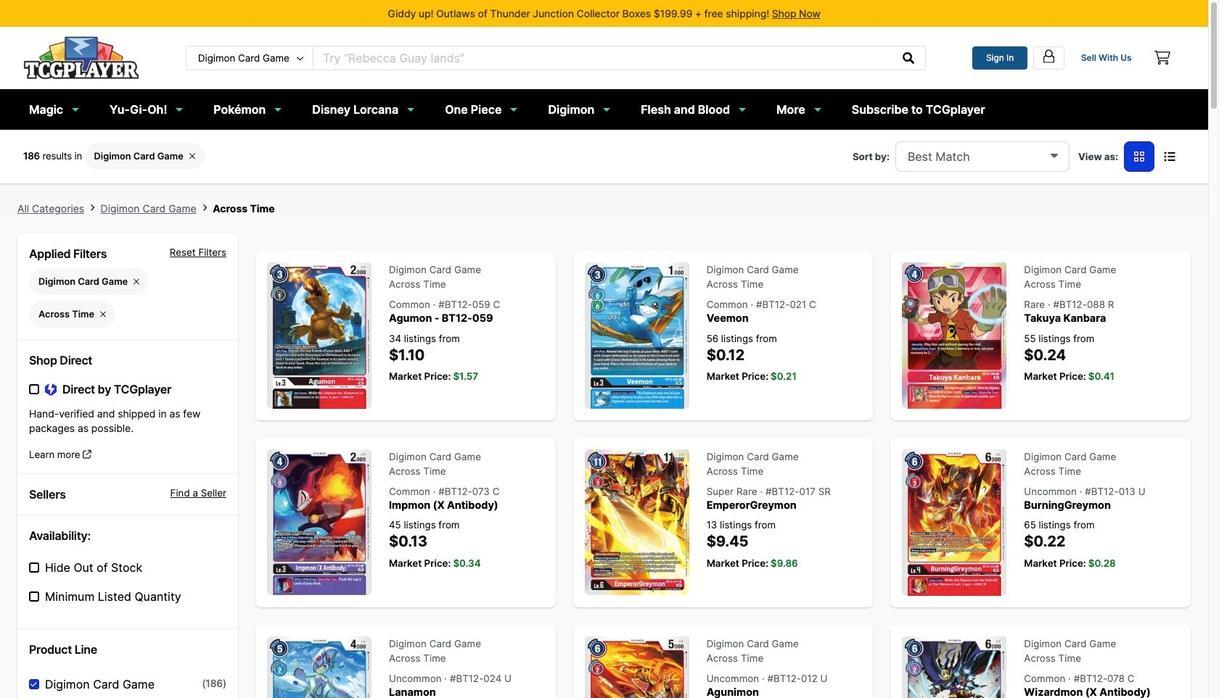 Task type: locate. For each thing, give the bounding box(es) containing it.
1 vertical spatial xmark image
[[100, 310, 106, 319]]

None checkbox
[[29, 385, 39, 395], [29, 563, 39, 573], [29, 592, 39, 602], [29, 680, 39, 690], [29, 385, 39, 395], [29, 563, 39, 573], [29, 592, 39, 602], [29, 680, 39, 690]]

lanamon image
[[267, 637, 372, 699]]

0 horizontal spatial angle right image
[[90, 204, 95, 213]]

2 angle right image from the left
[[202, 204, 207, 213]]

xmark image
[[134, 277, 140, 286], [100, 310, 106, 319]]

a grid of results image
[[1134, 151, 1145, 162]]

takuya kanbara image
[[902, 263, 1007, 409]]

None field
[[896, 141, 1070, 172]]

tcgplayer.com image
[[23, 36, 139, 80]]

user icon image
[[1041, 48, 1057, 64]]

1 horizontal spatial angle right image
[[202, 204, 207, 213]]

direct by tcgplayer image
[[45, 383, 57, 397]]

None text field
[[314, 46, 893, 70]]

0 horizontal spatial xmark image
[[100, 310, 106, 319]]

emperorgreymon image
[[585, 450, 689, 596]]

list
[[17, 201, 1191, 216]]

1 horizontal spatial xmark image
[[134, 277, 140, 286]]

xmark image
[[189, 152, 195, 161]]

burninggreymon image
[[902, 450, 1007, 596]]

angle right image
[[90, 204, 95, 213], [202, 204, 207, 213]]

1 angle right image from the left
[[90, 204, 95, 213]]

0 vertical spatial xmark image
[[134, 277, 140, 286]]



Task type: describe. For each thing, give the bounding box(es) containing it.
caret down image
[[1051, 149, 1058, 161]]

submit your search image
[[903, 52, 915, 64]]

wizardmon (x antibody) image
[[902, 637, 1007, 699]]

impmon (x antibody) image
[[267, 450, 372, 596]]

agunimon image
[[585, 637, 689, 699]]

check image
[[30, 681, 37, 689]]

veemon image
[[585, 263, 689, 409]]

arrow up right from square image
[[83, 450, 91, 460]]

view your shopping cart image
[[1155, 51, 1171, 65]]

a list of results image
[[1164, 151, 1176, 162]]

agumon - bt12-059 image
[[267, 263, 372, 409]]



Task type: vqa. For each thing, say whether or not it's contained in the screenshot.
TCGplayer.com image
yes



